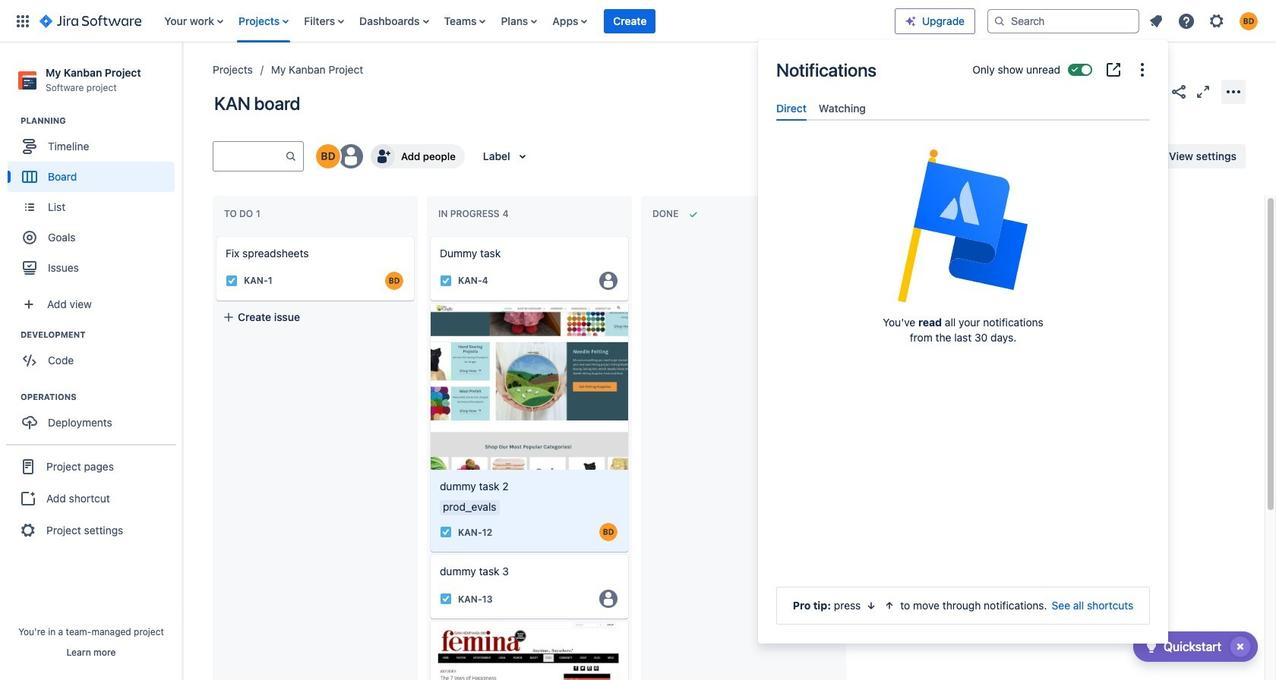 Task type: locate. For each thing, give the bounding box(es) containing it.
0 horizontal spatial task image
[[226, 275, 238, 287]]

1 task image from the left
[[226, 275, 238, 287]]

goal image
[[23, 231, 36, 245]]

1 vertical spatial task image
[[440, 593, 452, 606]]

search image
[[993, 15, 1006, 27]]

1 vertical spatial heading
[[21, 329, 182, 341]]

enter full screen image
[[1194, 82, 1212, 101]]

task image
[[440, 527, 452, 539], [440, 593, 452, 606]]

create issue image
[[206, 226, 224, 245], [420, 293, 438, 311]]

task image
[[226, 275, 238, 287], [440, 275, 452, 287]]

appswitcher icon image
[[14, 12, 32, 30]]

list item
[[604, 0, 656, 42]]

group
[[8, 115, 182, 288], [8, 329, 182, 381], [8, 391, 182, 443], [6, 444, 176, 552]]

1 heading from the top
[[21, 115, 182, 127]]

heading
[[21, 115, 182, 127], [21, 329, 182, 341], [21, 391, 182, 403]]

1 horizontal spatial task image
[[440, 275, 452, 287]]

2 heading from the top
[[21, 329, 182, 341]]

task image down to do element
[[226, 275, 238, 287]]

1 vertical spatial create issue image
[[420, 545, 438, 563]]

operations image
[[2, 388, 21, 406]]

Search field
[[987, 9, 1139, 33]]

3 heading from the top
[[21, 391, 182, 403]]

your profile and settings image
[[1240, 12, 1258, 30]]

banner
[[0, 0, 1276, 43]]

jira software image
[[39, 12, 141, 30], [39, 12, 141, 30]]

import image
[[965, 147, 983, 166]]

primary element
[[9, 0, 895, 42]]

0 horizontal spatial list
[[157, 0, 895, 42]]

None search field
[[987, 9, 1139, 33]]

tab panel
[[770, 121, 1156, 135]]

0 horizontal spatial create issue image
[[206, 226, 224, 245]]

help image
[[1177, 12, 1196, 30]]

heading for group associated with development icon
[[21, 329, 182, 341]]

heading for "planning" icon group
[[21, 115, 182, 127]]

planning image
[[2, 112, 21, 130]]

0 vertical spatial create issue image
[[206, 226, 224, 245]]

list
[[157, 0, 895, 42], [1142, 7, 1267, 35]]

create issue image
[[420, 226, 438, 245], [420, 545, 438, 563]]

dialog
[[758, 39, 1168, 644]]

1 horizontal spatial create issue image
[[420, 293, 438, 311]]

0 vertical spatial task image
[[440, 527, 452, 539]]

arrow down image
[[865, 600, 878, 612]]

0 vertical spatial create issue image
[[420, 226, 438, 245]]

settings image
[[1208, 12, 1226, 30]]

group for development icon
[[8, 329, 182, 381]]

2 vertical spatial heading
[[21, 391, 182, 403]]

task image down in progress element
[[440, 275, 452, 287]]

2 task image from the left
[[440, 275, 452, 287]]

notifications image
[[1147, 12, 1165, 30]]

tab list
[[770, 96, 1156, 121]]

0 vertical spatial heading
[[21, 115, 182, 127]]



Task type: vqa. For each thing, say whether or not it's contained in the screenshot.
top Task icon
no



Task type: describe. For each thing, give the bounding box(es) containing it.
add people image
[[374, 147, 392, 166]]

1 horizontal spatial list
[[1142, 7, 1267, 35]]

task image for to do element
[[226, 275, 238, 287]]

development image
[[2, 326, 21, 344]]

in progress element
[[438, 208, 512, 220]]

to do element
[[224, 208, 263, 220]]

more image
[[1133, 61, 1151, 79]]

sidebar navigation image
[[166, 61, 199, 91]]

Search this board text field
[[213, 143, 285, 170]]

open notifications in a new tab image
[[1104, 61, 1123, 79]]

sidebar element
[[0, 43, 182, 681]]

2 task image from the top
[[440, 593, 452, 606]]

more actions image
[[1224, 82, 1243, 101]]

1 task image from the top
[[440, 527, 452, 539]]

star kan board image
[[1145, 82, 1164, 101]]

group for operations image
[[8, 391, 182, 443]]

1 vertical spatial create issue image
[[420, 293, 438, 311]]

task image for in progress element
[[440, 275, 452, 287]]

group for "planning" icon
[[8, 115, 182, 288]]

1 create issue image from the top
[[420, 226, 438, 245]]

heading for operations image's group
[[21, 391, 182, 403]]

arrow up image
[[884, 600, 896, 612]]

dismiss quickstart image
[[1228, 635, 1252, 659]]

2 create issue image from the top
[[420, 545, 438, 563]]



